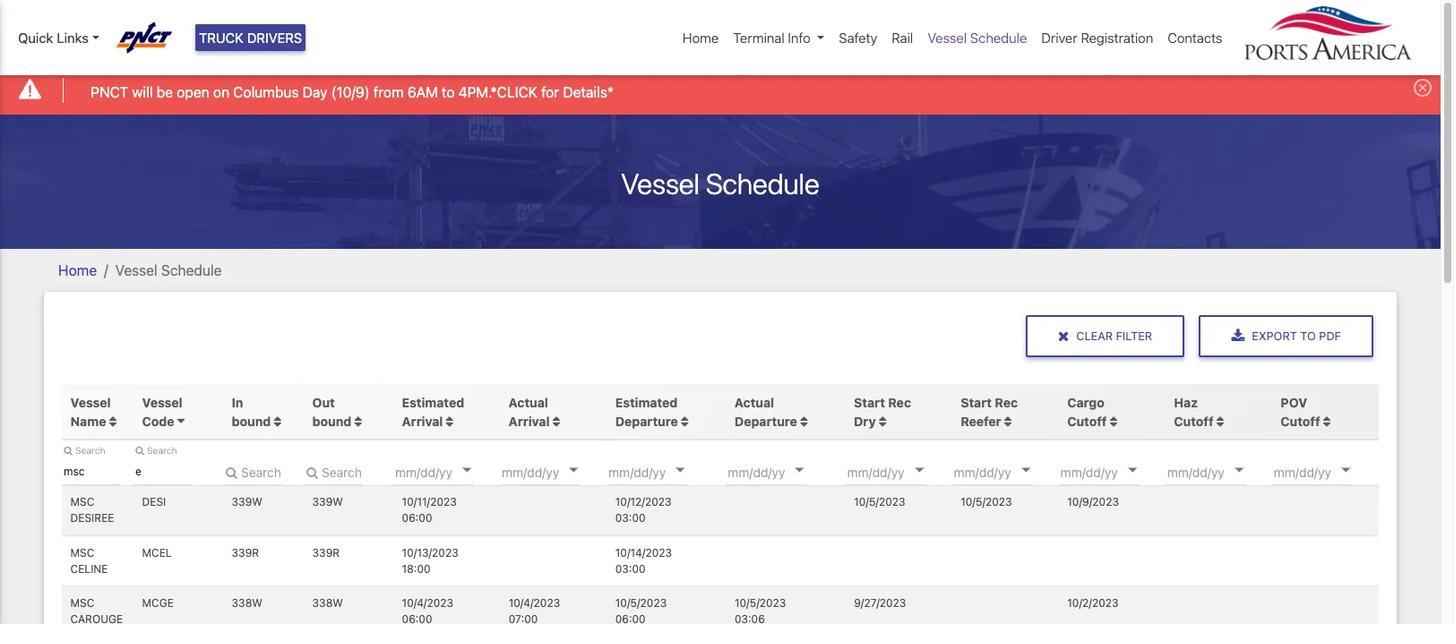 Task type: describe. For each thing, give the bounding box(es) containing it.
day
[[303, 84, 328, 100]]

dry
[[854, 414, 876, 429]]

rail
[[892, 30, 913, 46]]

actual for actual departure
[[735, 395, 774, 410]]

10/11/2023 06:00
[[402, 496, 457, 526]]

export
[[1252, 330, 1298, 343]]

desi
[[142, 496, 166, 509]]

contacts link
[[1161, 21, 1230, 55]]

2 339w from the left
[[312, 496, 343, 509]]

truck
[[199, 30, 244, 46]]

1 vertical spatial schedule
[[706, 166, 820, 200]]

reefer
[[961, 414, 1002, 429]]

out
[[312, 395, 335, 410]]

cargo
[[1068, 395, 1105, 410]]

2 338w from the left
[[312, 597, 343, 610]]

2 mm/dd/yy field from the left
[[500, 459, 608, 486]]

10/14/2023 03:00
[[615, 546, 672, 576]]

estimated arrival
[[402, 395, 464, 429]]

out bound
[[312, 395, 355, 429]]

desiree
[[70, 512, 114, 526]]

info
[[788, 30, 811, 46]]

06:00
[[402, 512, 432, 526]]

pdf
[[1320, 330, 1342, 343]]

name
[[70, 414, 106, 429]]

10/13/2023 18:00
[[402, 546, 459, 576]]

arrival for actual arrival
[[509, 414, 550, 429]]

quick
[[18, 30, 53, 46]]

to
[[1301, 330, 1316, 343]]

vessel name
[[70, 395, 111, 429]]

4pm.*click
[[459, 84, 538, 100]]

pnct will be open on columbus day (10/9) from 6am to 4pm.*click for details* alert
[[0, 66, 1441, 114]]

vessel code
[[142, 395, 183, 429]]

10/9/2023
[[1068, 496, 1119, 509]]

be
[[157, 84, 173, 100]]

start for dry
[[854, 395, 885, 410]]

cutoff for haz
[[1174, 414, 1214, 429]]

mcel
[[142, 546, 172, 560]]

start for reefer
[[961, 395, 992, 410]]

for
[[541, 84, 559, 100]]

pov
[[1281, 395, 1308, 410]]

cutoff for pov
[[1281, 414, 1321, 429]]

4 mm/dd/yy field from the left
[[726, 459, 834, 486]]

driver
[[1042, 30, 1078, 46]]

mcge
[[142, 597, 174, 610]]

msc for msc carouge
[[70, 597, 94, 610]]

cargo cutoff
[[1068, 395, 1107, 429]]

1 vertical spatial home
[[58, 262, 97, 278]]

haz
[[1174, 395, 1198, 410]]

msc for msc desiree
[[70, 496, 94, 509]]

links
[[57, 30, 89, 46]]

vessel schedule link
[[921, 21, 1035, 55]]

1 mm/dd/yy field from the left
[[393, 459, 501, 486]]

estimated for departure
[[615, 395, 678, 410]]

10/11/2023
[[402, 496, 457, 509]]

carouge
[[70, 613, 123, 625]]

cutoff for cargo
[[1068, 414, 1107, 429]]

1 horizontal spatial vessel schedule
[[621, 166, 820, 200]]

pnct
[[91, 84, 128, 100]]

msc carouge
[[70, 597, 123, 625]]

columbus
[[233, 84, 299, 100]]

actual arrival
[[509, 395, 550, 429]]

10/12/2023 03:00
[[615, 496, 672, 526]]

from
[[374, 84, 404, 100]]



Task type: vqa. For each thing, say whether or not it's contained in the screenshot.
Actual within the The Actual Departure
yes



Task type: locate. For each thing, give the bounding box(es) containing it.
pnct will be open on columbus day (10/9) from 6am to 4pm.*click for details*
[[91, 84, 614, 100]]

start inside start rec reefer
[[961, 395, 992, 410]]

1 estimated from the left
[[402, 395, 464, 410]]

export to pdf link
[[1199, 315, 1374, 358]]

actual inside actual departure
[[735, 395, 774, 410]]

0 horizontal spatial actual
[[509, 395, 548, 410]]

2 arrival from the left
[[509, 414, 550, 429]]

1 horizontal spatial 10/4/2023
[[509, 597, 560, 610]]

0 horizontal spatial 339r
[[232, 546, 259, 560]]

1 338w from the left
[[232, 597, 262, 610]]

2 rec from the left
[[995, 395, 1018, 410]]

actual for actual arrival
[[509, 395, 548, 410]]

open calendar image
[[569, 469, 578, 473], [795, 469, 804, 473]]

bound down in
[[232, 414, 271, 429]]

0 horizontal spatial estimated
[[402, 395, 464, 410]]

vessel
[[928, 30, 967, 46], [621, 166, 700, 200], [115, 262, 158, 278], [70, 395, 111, 410], [142, 395, 183, 410]]

1 msc from the top
[[70, 496, 94, 509]]

close image
[[1414, 79, 1432, 97]]

start up dry
[[854, 395, 885, 410]]

0 horizontal spatial home
[[58, 262, 97, 278]]

bound for in
[[232, 414, 271, 429]]

10/14/2023
[[615, 546, 672, 560]]

0 vertical spatial vessel schedule
[[928, 30, 1027, 46]]

1 vertical spatial vessel schedule
[[621, 166, 820, 200]]

0 vertical spatial home link
[[676, 21, 726, 55]]

msc up celine
[[70, 546, 94, 560]]

0 horizontal spatial open calendar image
[[569, 469, 578, 473]]

1 horizontal spatial open calendar image
[[795, 469, 804, 473]]

2 cutoff from the left
[[1174, 414, 1214, 429]]

bound
[[232, 414, 271, 429], [312, 414, 352, 429]]

celine
[[70, 563, 108, 576]]

quick links link
[[18, 28, 99, 48]]

1 vertical spatial msc
[[70, 546, 94, 560]]

open calendar image down the estimated arrival
[[463, 469, 472, 473]]

03:00 inside 10/14/2023 03:00
[[615, 563, 646, 576]]

3 msc from the top
[[70, 597, 94, 610]]

2 horizontal spatial vessel schedule
[[928, 30, 1027, 46]]

home link
[[676, 21, 726, 55], [58, 262, 97, 278]]

1 horizontal spatial home
[[683, 30, 719, 46]]

arrival inside the estimated arrival
[[402, 414, 443, 429]]

mm/dd/yy field
[[393, 459, 501, 486], [500, 459, 608, 486], [607, 459, 714, 486], [726, 459, 834, 486], [1272, 459, 1380, 486]]

msc celine
[[70, 546, 108, 576]]

2 vertical spatial vessel schedule
[[115, 262, 222, 278]]

0 horizontal spatial open calendar image
[[463, 469, 472, 473]]

2 vertical spatial schedule
[[161, 262, 222, 278]]

arrival for estimated arrival
[[402, 414, 443, 429]]

1 339r from the left
[[232, 546, 259, 560]]

driver registration link
[[1035, 21, 1161, 55]]

mm/dd/yy field down actual arrival
[[500, 459, 608, 486]]

1 actual from the left
[[509, 395, 548, 410]]

contacts
[[1168, 30, 1223, 46]]

1 rec from the left
[[888, 395, 911, 410]]

03:00 for 10/12/2023 03:00
[[615, 512, 646, 526]]

cutoff down the "haz"
[[1174, 414, 1214, 429]]

estimated
[[402, 395, 464, 410], [615, 395, 678, 410]]

2 horizontal spatial cutoff
[[1281, 414, 1321, 429]]

terminal
[[733, 30, 785, 46]]

to
[[442, 84, 455, 100]]

2 start from the left
[[961, 395, 992, 410]]

1 horizontal spatial actual
[[735, 395, 774, 410]]

0 vertical spatial msc
[[70, 496, 94, 509]]

haz cutoff
[[1174, 395, 1214, 429]]

1 arrival from the left
[[402, 414, 443, 429]]

1 horizontal spatial bound
[[312, 414, 352, 429]]

1 horizontal spatial estimated
[[615, 395, 678, 410]]

pnct will be open on columbus day (10/9) from 6am to 4pm.*click for details* link
[[91, 81, 614, 103]]

1 horizontal spatial schedule
[[706, 166, 820, 200]]

1 horizontal spatial 338w
[[312, 597, 343, 610]]

03:00 for 10/14/2023 03:00
[[615, 563, 646, 576]]

will
[[132, 84, 153, 100]]

start up the reefer
[[961, 395, 992, 410]]

1 horizontal spatial cutoff
[[1174, 414, 1214, 429]]

in
[[232, 395, 243, 410]]

rec for start rec dry
[[888, 395, 911, 410]]

estimated departure
[[615, 395, 678, 429]]

0 horizontal spatial rec
[[888, 395, 911, 410]]

close image
[[1058, 329, 1069, 344]]

msc inside msc desiree
[[70, 496, 94, 509]]

0 horizontal spatial 339w
[[232, 496, 262, 509]]

0 horizontal spatial start
[[854, 395, 885, 410]]

quick links
[[18, 30, 89, 46]]

1 horizontal spatial 339r
[[312, 546, 340, 560]]

1 horizontal spatial rec
[[995, 395, 1018, 410]]

actual inside actual arrival
[[509, 395, 548, 410]]

0 vertical spatial home
[[683, 30, 719, 46]]

10/12/2023
[[615, 496, 672, 509]]

1 start from the left
[[854, 395, 885, 410]]

9/27/2023
[[854, 597, 906, 610]]

msc inside 'msc carouge'
[[70, 597, 94, 610]]

open calendar image down estimated departure
[[676, 469, 685, 473]]

on
[[213, 84, 229, 100]]

departure
[[615, 414, 678, 429], [735, 414, 798, 429]]

1 339w from the left
[[232, 496, 262, 509]]

2 03:00 from the top
[[615, 563, 646, 576]]

2 estimated from the left
[[615, 395, 678, 410]]

open calendar image for third the "mm/dd/yy" field from right
[[676, 469, 685, 473]]

2 horizontal spatial schedule
[[971, 30, 1027, 46]]

schedule
[[971, 30, 1027, 46], [706, 166, 820, 200], [161, 262, 222, 278]]

2 departure from the left
[[735, 414, 798, 429]]

msc inside msc celine
[[70, 546, 94, 560]]

cutoff down cargo
[[1068, 414, 1107, 429]]

drivers
[[247, 30, 302, 46]]

1 horizontal spatial open calendar image
[[676, 469, 685, 473]]

rec
[[888, 395, 911, 410], [995, 395, 1018, 410]]

start rec dry
[[854, 395, 911, 429]]

0 horizontal spatial departure
[[615, 414, 678, 429]]

msc up carouge at the left bottom
[[70, 597, 94, 610]]

cutoff
[[1068, 414, 1107, 429], [1174, 414, 1214, 429], [1281, 414, 1321, 429]]

1 horizontal spatial home link
[[676, 21, 726, 55]]

pov cutoff
[[1281, 395, 1321, 429]]

truck drivers
[[199, 30, 302, 46]]

3 cutoff from the left
[[1281, 414, 1321, 429]]

10/13/2023
[[402, 546, 459, 560]]

1 open calendar image from the left
[[569, 469, 578, 473]]

terminal info link
[[726, 21, 832, 55]]

1 cutoff from the left
[[1068, 414, 1107, 429]]

cutoff down pov
[[1281, 414, 1321, 429]]

actual
[[509, 395, 548, 410], [735, 395, 774, 410]]

open calendar image for 1st the "mm/dd/yy" field from the left
[[463, 469, 472, 473]]

msc for msc celine
[[70, 546, 94, 560]]

338w
[[232, 597, 262, 610], [312, 597, 343, 610]]

0 vertical spatial 03:00
[[615, 512, 646, 526]]

0 horizontal spatial 338w
[[232, 597, 262, 610]]

bound inside in bound
[[232, 414, 271, 429]]

rail link
[[885, 21, 921, 55]]

0 horizontal spatial cutoff
[[1068, 414, 1107, 429]]

code
[[142, 414, 174, 429]]

mm/dd/yy field up 10/12/2023
[[607, 459, 714, 486]]

bound for out
[[312, 414, 352, 429]]

0 horizontal spatial home link
[[58, 262, 97, 278]]

vessel schedule
[[928, 30, 1027, 46], [621, 166, 820, 200], [115, 262, 222, 278]]

03:00 down 10/12/2023
[[615, 512, 646, 526]]

2 10/4/2023 from the left
[[509, 597, 560, 610]]

msc
[[70, 496, 94, 509], [70, 546, 94, 560], [70, 597, 94, 610]]

1 10/4/2023 from the left
[[402, 597, 454, 610]]

339w
[[232, 496, 262, 509], [312, 496, 343, 509]]

339r
[[232, 546, 259, 560], [312, 546, 340, 560]]

registration
[[1081, 30, 1154, 46]]

departure for actual
[[735, 414, 798, 429]]

3 mm/dd/yy field from the left
[[607, 459, 714, 486]]

arrival
[[402, 414, 443, 429], [509, 414, 550, 429]]

open calendar image
[[463, 469, 472, 473], [676, 469, 685, 473]]

mm/dd/yy field down pov cutoff
[[1272, 459, 1380, 486]]

2 msc from the top
[[70, 546, 94, 560]]

2 open calendar image from the left
[[795, 469, 804, 473]]

0 horizontal spatial arrival
[[402, 414, 443, 429]]

rec inside start rec reefer
[[995, 395, 1018, 410]]

driver registration
[[1042, 30, 1154, 46]]

1 horizontal spatial 339w
[[312, 496, 343, 509]]

departure for estimated
[[615, 414, 678, 429]]

0 vertical spatial schedule
[[971, 30, 1027, 46]]

mm/dd/yy field up 10/11/2023
[[393, 459, 501, 486]]

start rec reefer
[[961, 395, 1018, 429]]

estimated inside estimated departure
[[615, 395, 678, 410]]

03:00
[[615, 512, 646, 526], [615, 563, 646, 576]]

6am
[[408, 84, 438, 100]]

1 bound from the left
[[232, 414, 271, 429]]

1 vertical spatial 03:00
[[615, 563, 646, 576]]

10/2/2023
[[1068, 597, 1119, 610]]

10/4/2023
[[402, 597, 454, 610], [509, 597, 560, 610]]

rec for start rec reefer
[[995, 395, 1018, 410]]

home
[[683, 30, 719, 46], [58, 262, 97, 278]]

1 open calendar image from the left
[[463, 469, 472, 473]]

download image
[[1232, 329, 1245, 344]]

rec inside start rec dry
[[888, 395, 911, 410]]

1 horizontal spatial start
[[961, 395, 992, 410]]

export to pdf
[[1252, 330, 1342, 343]]

bound inside out bound
[[312, 414, 352, 429]]

0 horizontal spatial schedule
[[161, 262, 222, 278]]

1 03:00 from the top
[[615, 512, 646, 526]]

details*
[[563, 84, 614, 100]]

None field
[[62, 459, 121, 486], [134, 459, 193, 486], [223, 459, 282, 486], [304, 459, 363, 486], [62, 459, 121, 486], [134, 459, 193, 486], [223, 459, 282, 486], [304, 459, 363, 486]]

1 departure from the left
[[615, 414, 678, 429]]

mm/dd/yy field down actual departure
[[726, 459, 834, 486]]

safety
[[839, 30, 878, 46]]

1 horizontal spatial departure
[[735, 414, 798, 429]]

03:00 down 10/14/2023
[[615, 563, 646, 576]]

2 bound from the left
[[312, 414, 352, 429]]

msc desiree
[[70, 496, 114, 526]]

estimated for arrival
[[402, 395, 464, 410]]

start inside start rec dry
[[854, 395, 885, 410]]

safety link
[[832, 21, 885, 55]]

actual departure
[[735, 395, 798, 429]]

2 vertical spatial msc
[[70, 597, 94, 610]]

open
[[177, 84, 209, 100]]

in bound
[[232, 395, 274, 429]]

18:00
[[402, 563, 431, 576]]

truck drivers link
[[195, 24, 306, 51]]

0 horizontal spatial 10/4/2023
[[402, 597, 454, 610]]

start
[[854, 395, 885, 410], [961, 395, 992, 410]]

2 339r from the left
[[312, 546, 340, 560]]

0 horizontal spatial vessel schedule
[[115, 262, 222, 278]]

(10/9)
[[331, 84, 370, 100]]

2 open calendar image from the left
[[676, 469, 685, 473]]

2 actual from the left
[[735, 395, 774, 410]]

0 horizontal spatial bound
[[232, 414, 271, 429]]

1 horizontal spatial arrival
[[509, 414, 550, 429]]

msc up the desiree
[[70, 496, 94, 509]]

1 vertical spatial home link
[[58, 262, 97, 278]]

terminal info
[[733, 30, 811, 46]]

5 mm/dd/yy field from the left
[[1272, 459, 1380, 486]]

10/5/2023
[[854, 496, 906, 509], [961, 496, 1012, 509], [615, 597, 667, 610], [735, 597, 786, 610]]

bound down the out
[[312, 414, 352, 429]]

03:00 inside 10/12/2023 03:00
[[615, 512, 646, 526]]



